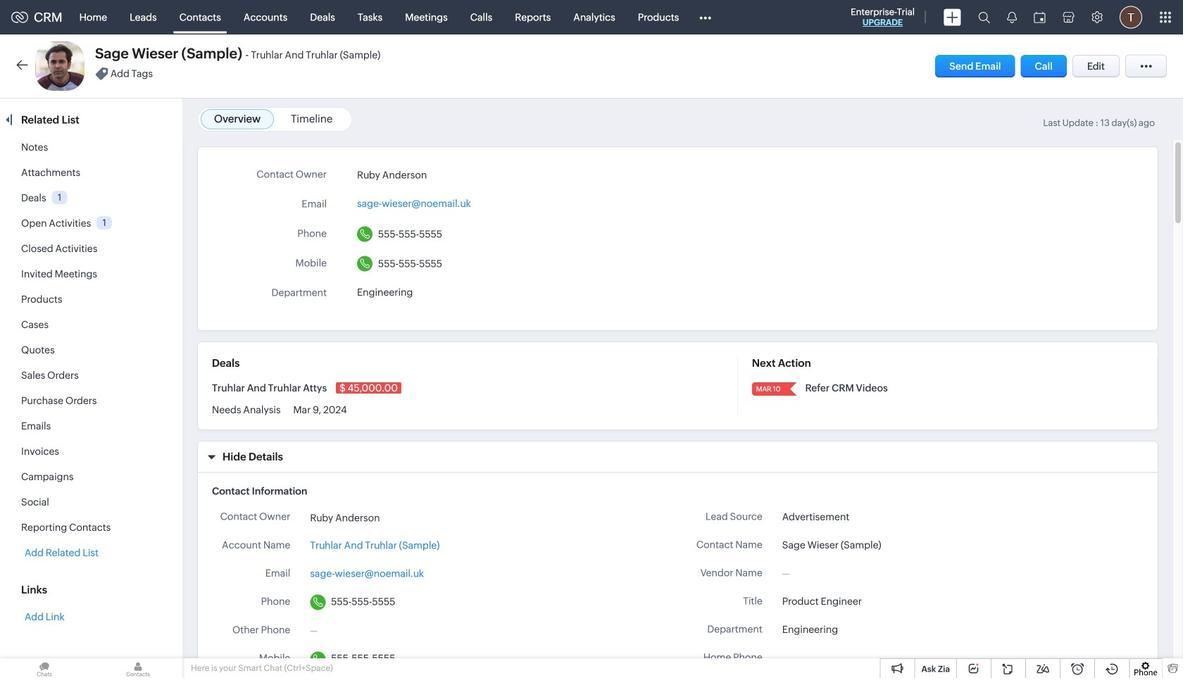 Task type: describe. For each thing, give the bounding box(es) containing it.
create menu image
[[944, 9, 961, 26]]

search element
[[970, 0, 999, 35]]

search image
[[978, 11, 990, 23]]

signals element
[[999, 0, 1025, 35]]

profile image
[[1120, 6, 1142, 29]]

create menu element
[[935, 0, 970, 34]]



Task type: vqa. For each thing, say whether or not it's contained in the screenshot.
Signals element
yes



Task type: locate. For each thing, give the bounding box(es) containing it.
contacts image
[[94, 658, 182, 678]]

Other Modules field
[[690, 6, 721, 29]]

profile element
[[1111, 0, 1151, 34]]

calendar image
[[1034, 12, 1046, 23]]

logo image
[[11, 12, 28, 23]]

chats image
[[0, 658, 89, 678]]

signals image
[[1007, 11, 1017, 23]]



